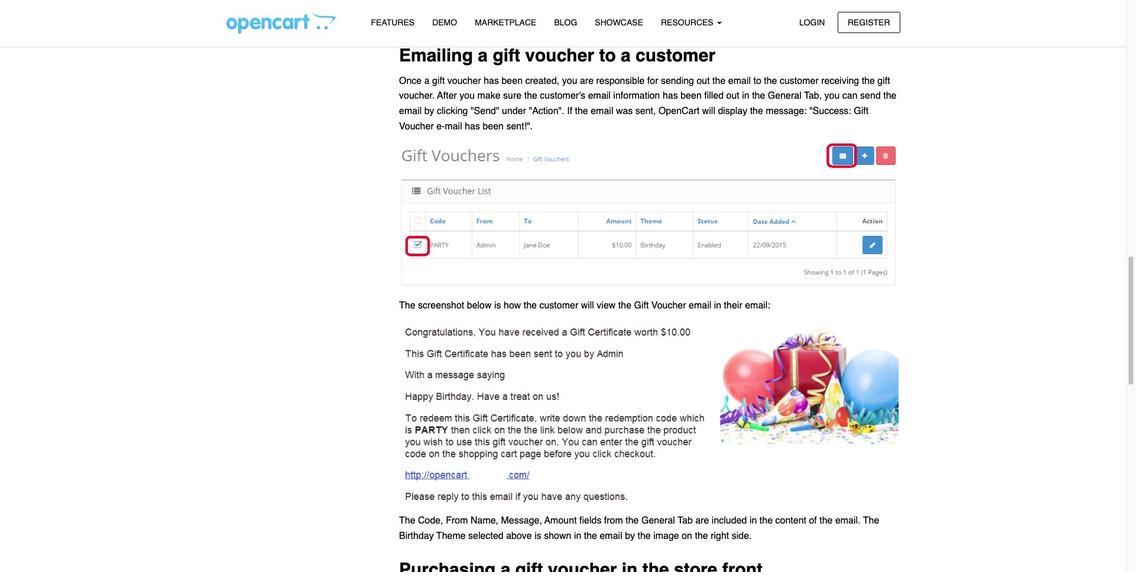Task type: describe. For each thing, give the bounding box(es) containing it.
in inside once a gift voucher has been created, you are responsible for sending out the email to the customer receiving the gift voucher. after you make sure the customer's email information has been filled out in the general tab, you can send the email by clicking "send" under "action". if the email was sent, opencart will display the message: "success: gift voucher e-mail has been sent!".
[[743, 91, 750, 101]]

name,
[[471, 516, 499, 527]]

amount
[[545, 516, 577, 527]]

"action".
[[529, 106, 565, 117]]

1 vertical spatial will
[[581, 301, 594, 311]]

email down voucher.
[[399, 106, 422, 117]]

in left their at the right of page
[[714, 301, 722, 311]]

the down fields
[[584, 531, 597, 542]]

0 vertical spatial has
[[484, 76, 499, 86]]

for
[[648, 76, 659, 86]]

the right of
[[820, 516, 833, 527]]

from
[[446, 516, 468, 527]]

screenshot
[[418, 301, 465, 311]]

general inside once a gift voucher has been created, you are responsible for sending out the email to the customer receiving the gift voucher. after you make sure the customer's email information has been filled out in the general tab, you can send the email by clicking "send" under "action". if the email was sent, opencart will display the message: "success: gift voucher e-mail has been sent!".
[[768, 91, 802, 101]]

marketplace link
[[466, 12, 546, 33]]

2 horizontal spatial you
[[825, 91, 840, 101]]

the right email.
[[864, 516, 880, 527]]

opencart
[[659, 106, 700, 117]]

a for customer
[[478, 45, 488, 66]]

sure
[[503, 91, 522, 101]]

sent,
[[636, 106, 656, 117]]

side.
[[732, 531, 752, 542]]

view
[[597, 301, 616, 311]]

by inside the code, from name, message, amount fields from the general tab are included in the content of the email. the birthday theme selected above is shown in the email by the image on the right side.
[[625, 531, 635, 542]]

email left was
[[591, 106, 614, 117]]

the right filled
[[753, 91, 766, 101]]

make
[[478, 91, 501, 101]]

shown
[[544, 531, 572, 542]]

gift for emailing
[[493, 45, 521, 66]]

login
[[800, 17, 826, 27]]

the left image at the right of the page
[[638, 531, 651, 542]]

image
[[654, 531, 680, 542]]

emailing a gift voucher to a customer
[[399, 45, 716, 66]]

0 horizontal spatial to
[[599, 45, 616, 66]]

included
[[712, 516, 747, 527]]

right
[[711, 531, 730, 542]]

opencart - open source shopping cart solution image
[[226, 12, 336, 34]]

is inside the code, from name, message, amount fields from the general tab are included in the content of the email. the birthday theme selected above is shown in the email by the image on the right side.
[[535, 531, 542, 542]]

content
[[776, 516, 807, 527]]

by inside once a gift voucher has been created, you are responsible for sending out the email to the customer receiving the gift voucher. after you make sure the customer's email information has been filled out in the general tab, you can send the email by clicking "send" under "action". if the email was sent, opencart will display the message: "success: gift voucher e-mail has been sent!".
[[425, 106, 435, 117]]

after
[[437, 91, 457, 101]]

sending
[[661, 76, 694, 86]]

customer for emailing a gift voucher to a customer
[[636, 45, 716, 66]]

gift inside once a gift voucher has been created, you are responsible for sending out the email to the customer receiving the gift voucher. after you make sure the customer's email information has been filled out in the general tab, you can send the email by clicking "send" under "action". if the email was sent, opencart will display the message: "success: gift voucher e-mail has been sent!".
[[854, 106, 869, 117]]

on
[[682, 531, 693, 542]]

0 horizontal spatial out
[[697, 76, 710, 86]]

gift for once
[[432, 76, 445, 86]]

are inside the code, from name, message, amount fields from the general tab are included in the content of the email. the birthday theme selected above is shown in the email by the image on the right side.
[[696, 516, 710, 527]]

in up side.
[[750, 516, 757, 527]]

filled
[[705, 91, 724, 101]]

blog link
[[546, 12, 586, 33]]

the right the sure
[[525, 91, 538, 101]]

selected
[[469, 531, 504, 542]]

the up message:
[[764, 76, 778, 86]]

gift voucher send image
[[399, 142, 901, 291]]

clicking
[[437, 106, 468, 117]]

in down fields
[[574, 531, 582, 542]]

from
[[604, 516, 623, 527]]

features link
[[362, 12, 424, 33]]

birthday
[[399, 531, 434, 542]]

showcase
[[595, 18, 644, 27]]

can
[[843, 91, 858, 101]]

theme
[[437, 531, 466, 542]]

to inside once a gift voucher has been created, you are responsible for sending out the email to the customer receiving the gift voucher. after you make sure the customer's email information has been filled out in the general tab, you can send the email by clicking "send" under "action". if the email was sent, opencart will display the message: "success: gift voucher e-mail has been sent!".
[[754, 76, 762, 86]]

register link
[[838, 12, 901, 33]]

was
[[616, 106, 633, 117]]

1 vertical spatial has
[[663, 91, 678, 101]]

the up filled
[[713, 76, 726, 86]]

"success:
[[810, 106, 852, 117]]

general inside the code, from name, message, amount fields from the general tab are included in the content of the email. the birthday theme selected above is shown in the email by the image on the right side.
[[642, 516, 675, 527]]

the right if
[[575, 106, 588, 117]]

will inside once a gift voucher has been created, you are responsible for sending out the email to the customer receiving the gift voucher. after you make sure the customer's email information has been filled out in the general tab, you can send the email by clicking "send" under "action". if the email was sent, opencart will display the message: "success: gift voucher e-mail has been sent!".
[[703, 106, 716, 117]]

created,
[[526, 76, 560, 86]]

the left content
[[760, 516, 773, 527]]

2 horizontal spatial a
[[621, 45, 631, 66]]

the up send
[[862, 76, 875, 86]]

tab
[[678, 516, 693, 527]]

customer's
[[540, 91, 586, 101]]



Task type: vqa. For each thing, say whether or not it's contained in the screenshot.
to within the Once a gift voucher has been created, you are responsible for sending out the email to the customer receiving the gift voucher. After you make sure the customer's email information has been filled out in the General Tab, you can send the email by clicking "Send" under "Action". If the email was sent, OpenCart will display the message: "Success: Gift Voucher e-mail has been sent!".
yes



Task type: locate. For each thing, give the bounding box(es) containing it.
send
[[861, 91, 881, 101]]

1 horizontal spatial to
[[754, 76, 762, 86]]

2 horizontal spatial customer
[[780, 76, 819, 86]]

customer right how
[[540, 301, 579, 311]]

1 horizontal spatial you
[[562, 76, 578, 86]]

2 horizontal spatial gift
[[878, 76, 891, 86]]

are right tab at the bottom right of page
[[696, 516, 710, 527]]

0 vertical spatial customer
[[636, 45, 716, 66]]

display
[[718, 106, 748, 117]]

1 horizontal spatial voucher
[[526, 45, 595, 66]]

0 vertical spatial by
[[425, 106, 435, 117]]

email
[[729, 76, 751, 86], [588, 91, 611, 101], [399, 106, 422, 117], [591, 106, 614, 117], [689, 301, 712, 311], [600, 531, 623, 542]]

0 horizontal spatial has
[[465, 121, 480, 132]]

e-
[[437, 121, 445, 132]]

fields
[[580, 516, 602, 527]]

a for created,
[[425, 76, 430, 86]]

0 vertical spatial to
[[599, 45, 616, 66]]

1 vertical spatial been
[[681, 91, 702, 101]]

a right once
[[425, 76, 430, 86]]

voucher up "created,"
[[526, 45, 595, 66]]

1 horizontal spatial are
[[696, 516, 710, 527]]

1 horizontal spatial is
[[535, 531, 542, 542]]

message:
[[766, 106, 807, 117]]

is right above
[[535, 531, 542, 542]]

general up image at the right of the page
[[642, 516, 675, 527]]

is
[[495, 301, 501, 311], [535, 531, 542, 542]]

the right view
[[619, 301, 632, 311]]

1 horizontal spatial a
[[478, 45, 488, 66]]

how
[[504, 301, 521, 311]]

1 horizontal spatial gift
[[493, 45, 521, 66]]

1 vertical spatial customer
[[780, 76, 819, 86]]

are
[[580, 76, 594, 86], [696, 516, 710, 527]]

gift up send
[[878, 76, 891, 86]]

above
[[506, 531, 532, 542]]

the for the code, from name, message, amount fields from the general tab are included in the content of the email. the birthday theme selected above is shown in the email by the image on the right side.
[[399, 516, 416, 527]]

the code, from name, message, amount fields from the general tab are included in the content of the email. the birthday theme selected above is shown in the email by the image on the right side.
[[399, 516, 880, 542]]

0 horizontal spatial a
[[425, 76, 430, 86]]

tab,
[[805, 91, 822, 101]]

1 vertical spatial to
[[754, 76, 762, 86]]

1 vertical spatial voucher
[[652, 301, 687, 311]]

gift down send
[[854, 106, 869, 117]]

customer up sending
[[636, 45, 716, 66]]

voucher
[[399, 121, 434, 132], [652, 301, 687, 311]]

voucher theme image
[[399, 0, 901, 30]]

gift
[[854, 106, 869, 117], [634, 301, 649, 311]]

resources
[[661, 18, 716, 27]]

the screenshot below is how the customer will view the gift voucher email in their email:
[[399, 301, 771, 311]]

0 vertical spatial out
[[697, 76, 710, 86]]

message,
[[501, 516, 542, 527]]

the right display
[[750, 106, 764, 117]]

email:
[[745, 301, 771, 311]]

a
[[478, 45, 488, 66], [621, 45, 631, 66], [425, 76, 430, 86]]

emailing
[[399, 45, 473, 66]]

demo link
[[424, 12, 466, 33]]

the right 'on'
[[695, 531, 709, 542]]

by
[[425, 106, 435, 117], [625, 531, 635, 542]]

register
[[848, 17, 891, 27]]

voucher.
[[399, 91, 435, 101]]

0 horizontal spatial general
[[642, 516, 675, 527]]

0 horizontal spatial gift
[[634, 301, 649, 311]]

1 vertical spatial gift
[[634, 301, 649, 311]]

has down sending
[[663, 91, 678, 101]]

gift down marketplace link
[[493, 45, 521, 66]]

you
[[562, 76, 578, 86], [460, 91, 475, 101], [825, 91, 840, 101]]

receiving
[[822, 76, 860, 86]]

sent!".
[[507, 121, 533, 132]]

the
[[713, 76, 726, 86], [764, 76, 778, 86], [862, 76, 875, 86], [525, 91, 538, 101], [753, 91, 766, 101], [884, 91, 897, 101], [575, 106, 588, 117], [750, 106, 764, 117], [524, 301, 537, 311], [619, 301, 632, 311], [626, 516, 639, 527], [760, 516, 773, 527], [820, 516, 833, 527], [584, 531, 597, 542], [638, 531, 651, 542], [695, 531, 709, 542]]

gift
[[493, 45, 521, 66], [432, 76, 445, 86], [878, 76, 891, 86]]

under
[[502, 106, 527, 117]]

email up display
[[729, 76, 751, 86]]

has up make
[[484, 76, 499, 86]]

are up customer's
[[580, 76, 594, 86]]

the up birthday
[[399, 516, 416, 527]]

mail
[[445, 121, 462, 132]]

email left their at the right of page
[[689, 301, 712, 311]]

are inside once a gift voucher has been created, you are responsible for sending out the email to the customer receiving the gift voucher. after you make sure the customer's email information has been filled out in the general tab, you can send the email by clicking "send" under "action". if the email was sent, opencart will display the message: "success: gift voucher e-mail has been sent!".
[[580, 76, 594, 86]]

2 vertical spatial been
[[483, 121, 504, 132]]

"send"
[[471, 106, 500, 117]]

the for the screenshot below is how the customer will view the gift voucher email in their email:
[[399, 301, 416, 311]]

a down marketplace link
[[478, 45, 488, 66]]

0 vertical spatial been
[[502, 76, 523, 86]]

gift right view
[[634, 301, 649, 311]]

1 vertical spatial by
[[625, 531, 635, 542]]

0 vertical spatial general
[[768, 91, 802, 101]]

below
[[467, 301, 492, 311]]

email inside the code, from name, message, amount fields from the general tab are included in the content of the email. the birthday theme selected above is shown in the email by the image on the right side.
[[600, 531, 623, 542]]

marketplace
[[475, 18, 537, 27]]

1 vertical spatial are
[[696, 516, 710, 527]]

email down responsible
[[588, 91, 611, 101]]

0 horizontal spatial you
[[460, 91, 475, 101]]

you up customer's
[[562, 76, 578, 86]]

1 horizontal spatial has
[[484, 76, 499, 86]]

been down "send"
[[483, 121, 504, 132]]

1 horizontal spatial voucher
[[652, 301, 687, 311]]

1 vertical spatial general
[[642, 516, 675, 527]]

0 vertical spatial will
[[703, 106, 716, 117]]

a up responsible
[[621, 45, 631, 66]]

voucher
[[526, 45, 595, 66], [448, 76, 481, 86]]

voucher up after
[[448, 76, 481, 86]]

been up opencart
[[681, 91, 702, 101]]

will
[[703, 106, 716, 117], [581, 301, 594, 311]]

demo
[[433, 18, 457, 27]]

the right from
[[626, 516, 639, 527]]

if
[[567, 106, 573, 117]]

been up the sure
[[502, 76, 523, 86]]

once a gift voucher has been created, you are responsible for sending out the email to the customer receiving the gift voucher. after you make sure the customer's email information has been filled out in the general tab, you can send the email by clicking "send" under "action". if the email was sent, opencart will display the message: "success: gift voucher e-mail has been sent!".
[[399, 76, 897, 132]]

you right after
[[460, 91, 475, 101]]

code,
[[418, 516, 444, 527]]

login link
[[790, 12, 836, 33]]

by left image at the right of the page
[[625, 531, 635, 542]]

responsible
[[597, 76, 645, 86]]

voucher inside once a gift voucher has been created, you are responsible for sending out the email to the customer receiving the gift voucher. after you make sure the customer's email information has been filled out in the general tab, you can send the email by clicking "send" under "action". if the email was sent, opencart will display the message: "success: gift voucher e-mail has been sent!".
[[448, 76, 481, 86]]

0 vertical spatial voucher
[[399, 121, 434, 132]]

has right mail
[[465, 121, 480, 132]]

showcase link
[[586, 12, 653, 33]]

1 horizontal spatial out
[[727, 91, 740, 101]]

is left how
[[495, 301, 501, 311]]

2 vertical spatial has
[[465, 121, 480, 132]]

0 vertical spatial are
[[580, 76, 594, 86]]

to
[[599, 45, 616, 66], [754, 76, 762, 86]]

the left screenshot on the left bottom of page
[[399, 301, 416, 311]]

once
[[399, 76, 422, 86]]

in up display
[[743, 91, 750, 101]]

0 vertical spatial gift
[[854, 106, 869, 117]]

the right how
[[524, 301, 537, 311]]

out up display
[[727, 91, 740, 101]]

voucher for to
[[526, 45, 595, 66]]

by down voucher.
[[425, 106, 435, 117]]

voucher for has
[[448, 76, 481, 86]]

1 horizontal spatial by
[[625, 531, 635, 542]]

their
[[724, 301, 743, 311]]

0 vertical spatial is
[[495, 301, 501, 311]]

0 horizontal spatial is
[[495, 301, 501, 311]]

1 horizontal spatial will
[[703, 106, 716, 117]]

gift up after
[[432, 76, 445, 86]]

0 horizontal spatial gift
[[432, 76, 445, 86]]

0 vertical spatial voucher
[[526, 45, 595, 66]]

in
[[743, 91, 750, 101], [714, 301, 722, 311], [750, 516, 757, 527], [574, 531, 582, 542]]

will left view
[[581, 301, 594, 311]]

information
[[614, 91, 660, 101]]

blog
[[555, 18, 578, 27]]

0 horizontal spatial voucher
[[399, 121, 434, 132]]

0 horizontal spatial by
[[425, 106, 435, 117]]

2 vertical spatial customer
[[540, 301, 579, 311]]

out
[[697, 76, 710, 86], [727, 91, 740, 101]]

0 horizontal spatial are
[[580, 76, 594, 86]]

general
[[768, 91, 802, 101], [642, 516, 675, 527]]

customer
[[636, 45, 716, 66], [780, 76, 819, 86], [540, 301, 579, 311]]

voucher inside once a gift voucher has been created, you are responsible for sending out the email to the customer receiving the gift voucher. after you make sure the customer's email information has been filled out in the general tab, you can send the email by clicking "send" under "action". if the email was sent, opencart will display the message: "success: gift voucher e-mail has been sent!".
[[399, 121, 434, 132]]

the right send
[[884, 91, 897, 101]]

0 horizontal spatial will
[[581, 301, 594, 311]]

1 vertical spatial is
[[535, 531, 542, 542]]

the
[[399, 301, 416, 311], [399, 516, 416, 527], [864, 516, 880, 527]]

customer up 'tab,'
[[780, 76, 819, 86]]

customer for the screenshot below is how the customer will view the gift voucher email in their email:
[[540, 301, 579, 311]]

1 vertical spatial voucher
[[448, 76, 481, 86]]

1 horizontal spatial general
[[768, 91, 802, 101]]

0 horizontal spatial voucher
[[448, 76, 481, 86]]

0 horizontal spatial customer
[[540, 301, 579, 311]]

been
[[502, 76, 523, 86], [681, 91, 702, 101], [483, 121, 504, 132]]

features
[[371, 18, 415, 27]]

general up message:
[[768, 91, 802, 101]]

1 vertical spatial out
[[727, 91, 740, 101]]

gift voucher email image
[[399, 321, 901, 507]]

customer inside once a gift voucher has been created, you are responsible for sending out the email to the customer receiving the gift voucher. after you make sure the customer's email information has been filled out in the general tab, you can send the email by clicking "send" under "action". if the email was sent, opencart will display the message: "success: gift voucher e-mail has been sent!".
[[780, 76, 819, 86]]

will down filled
[[703, 106, 716, 117]]

you up "success:
[[825, 91, 840, 101]]

has
[[484, 76, 499, 86], [663, 91, 678, 101], [465, 121, 480, 132]]

of
[[810, 516, 817, 527]]

resources link
[[653, 12, 731, 33]]

1 horizontal spatial customer
[[636, 45, 716, 66]]

email down from
[[600, 531, 623, 542]]

a inside once a gift voucher has been created, you are responsible for sending out the email to the customer receiving the gift voucher. after you make sure the customer's email information has been filled out in the general tab, you can send the email by clicking "send" under "action". if the email was sent, opencart will display the message: "success: gift voucher e-mail has been sent!".
[[425, 76, 430, 86]]

email.
[[836, 516, 861, 527]]

out up filled
[[697, 76, 710, 86]]

1 horizontal spatial gift
[[854, 106, 869, 117]]

2 horizontal spatial has
[[663, 91, 678, 101]]



